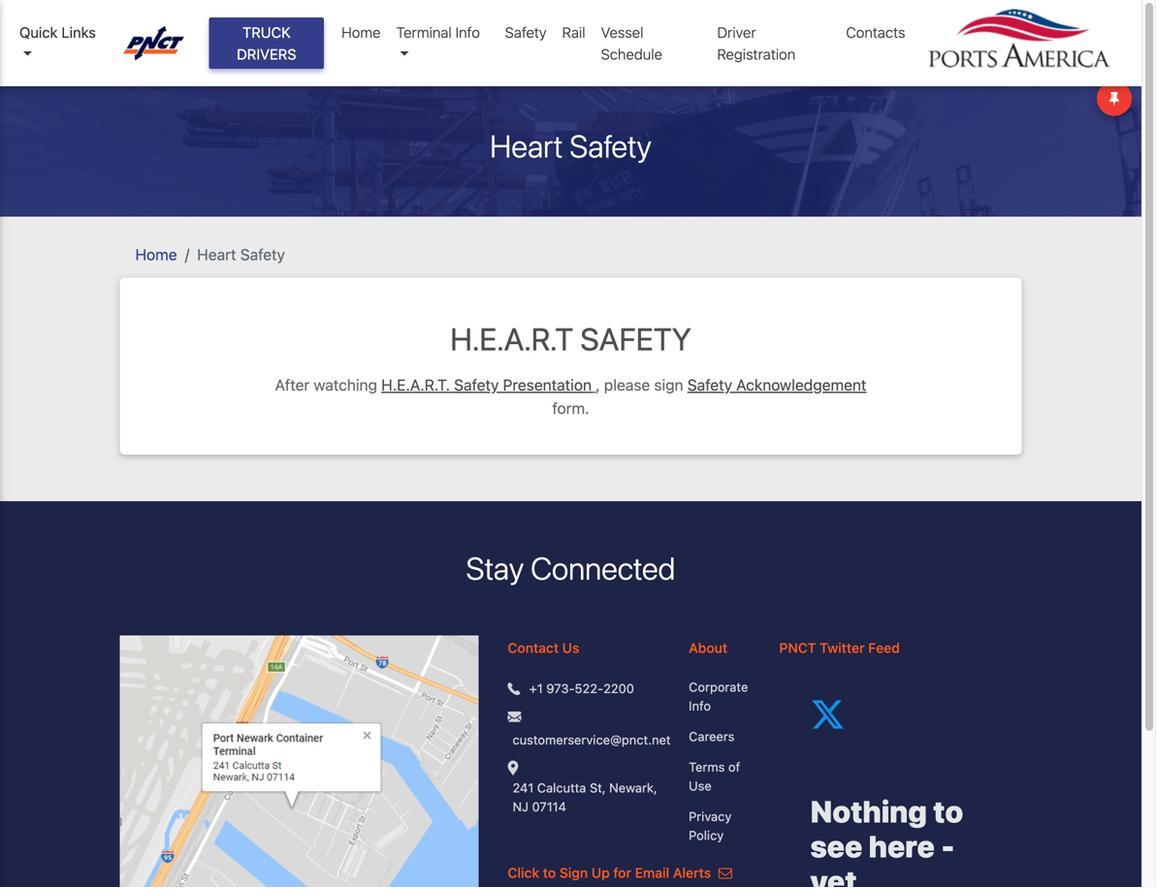 Task type: locate. For each thing, give the bounding box(es) containing it.
info down corporate
[[689, 699, 711, 713]]

up
[[592, 865, 610, 881]]

terms of use link
[[689, 758, 750, 796]]

rail link
[[554, 14, 593, 51]]

watching
[[314, 376, 377, 394]]

h.e.a.r.t safety
[[450, 321, 691, 358]]

0 vertical spatial heart safety
[[490, 128, 652, 165]]

home link
[[334, 14, 388, 51], [135, 245, 177, 264]]

+1 973-522-2200 link
[[529, 679, 634, 698]]

click to sign up for email alerts link
[[508, 865, 732, 881]]

heart
[[490, 128, 563, 165], [197, 245, 236, 264]]

calcutta
[[537, 781, 586, 795]]

safety link
[[497, 14, 554, 51]]

1 vertical spatial heart safety
[[197, 245, 285, 264]]

0 vertical spatial home
[[342, 24, 381, 41]]

info
[[455, 24, 480, 41], [689, 699, 711, 713]]

0 horizontal spatial home
[[135, 245, 177, 264]]

vessel
[[601, 24, 644, 41]]

vessel schedule link
[[593, 14, 709, 73]]

truck
[[242, 24, 291, 41]]

twitter
[[820, 640, 865, 656]]

,
[[596, 376, 600, 394]]

quick links link
[[19, 21, 105, 65]]

0 horizontal spatial home link
[[135, 245, 177, 264]]

terminal
[[396, 24, 452, 41]]

privacy policy
[[689, 809, 732, 843]]

0 vertical spatial home link
[[334, 14, 388, 51]]

info right the terminal
[[455, 24, 480, 41]]

acknowledgement
[[736, 376, 867, 394]]

click to sign up for email alerts
[[508, 865, 715, 881]]

1 horizontal spatial heart
[[490, 128, 563, 165]]

schedule
[[601, 46, 663, 63]]

terms
[[689, 760, 725, 774]]

h.e.a.r.t. safety presentation link
[[381, 376, 592, 394]]

1 vertical spatial home link
[[135, 245, 177, 264]]

1 horizontal spatial home link
[[334, 14, 388, 51]]

info inside corporate info
[[689, 699, 711, 713]]

newark,
[[609, 781, 657, 795]]

241 calcutta st, newark, nj 07114
[[513, 781, 657, 814]]

quick links
[[19, 24, 96, 41]]

terms of use
[[689, 760, 740, 793]]

0 horizontal spatial info
[[455, 24, 480, 41]]

click
[[508, 865, 540, 881]]

links
[[61, 24, 96, 41]]

heart safety
[[490, 128, 652, 165], [197, 245, 285, 264]]

truck drivers link
[[209, 17, 324, 69]]

st,
[[590, 781, 606, 795]]

safety
[[505, 24, 547, 41], [570, 128, 652, 165], [240, 245, 285, 264], [580, 321, 691, 358], [454, 376, 499, 394], [688, 376, 732, 394]]

corporate
[[689, 680, 748, 694]]

drivers
[[237, 46, 296, 63]]

241
[[513, 781, 534, 795]]

h.e.a.r.t
[[450, 321, 574, 358]]

safety acknowledgement link
[[688, 376, 867, 394]]

sign
[[654, 376, 683, 394]]

rail
[[562, 24, 585, 41]]

0 horizontal spatial heart safety
[[197, 245, 285, 264]]

info for terminal info
[[455, 24, 480, 41]]

please
[[604, 376, 650, 394]]

careers link
[[689, 727, 750, 746]]

to
[[543, 865, 556, 881]]

terminal info link
[[388, 14, 497, 73]]

1 horizontal spatial info
[[689, 699, 711, 713]]

registration
[[717, 46, 796, 63]]

us
[[562, 640, 580, 656]]

home
[[342, 24, 381, 41], [135, 245, 177, 264]]

0 horizontal spatial heart
[[197, 245, 236, 264]]

1 horizontal spatial home
[[342, 24, 381, 41]]

for
[[613, 865, 631, 881]]

after
[[275, 376, 310, 394]]

sign
[[560, 865, 588, 881]]

contact
[[508, 640, 559, 656]]

privacy
[[689, 809, 732, 824]]

1 vertical spatial info
[[689, 699, 711, 713]]

0 vertical spatial info
[[455, 24, 480, 41]]



Task type: describe. For each thing, give the bounding box(es) containing it.
1 vertical spatial heart
[[197, 245, 236, 264]]

1 vertical spatial home
[[135, 245, 177, 264]]

522-
[[575, 681, 603, 696]]

contact us
[[508, 640, 580, 656]]

0 vertical spatial heart
[[490, 128, 563, 165]]

pnct
[[779, 640, 816, 656]]

corporate info link
[[689, 678, 750, 716]]

customerservice@pnct.net
[[513, 733, 671, 747]]

of
[[728, 760, 740, 774]]

vessel schedule
[[601, 24, 663, 63]]

contacts link
[[838, 14, 913, 51]]

stay
[[466, 550, 524, 587]]

2200
[[603, 681, 634, 696]]

alerts
[[673, 865, 711, 881]]

feed
[[868, 640, 900, 656]]

nj
[[513, 800, 529, 814]]

973-
[[546, 681, 575, 696]]

07114
[[532, 800, 566, 814]]

+1 973-522-2200
[[529, 681, 634, 696]]

contacts
[[846, 24, 905, 41]]

privacy policy link
[[689, 807, 750, 845]]

driver registration link
[[709, 14, 838, 73]]

connected
[[531, 550, 676, 587]]

after watching h.e.a.r.t. safety presentation , please sign safety acknowledgement form.
[[275, 376, 867, 418]]

quick
[[19, 24, 58, 41]]

about
[[689, 640, 728, 656]]

info for corporate info
[[689, 699, 711, 713]]

form.
[[552, 399, 589, 418]]

careers
[[689, 729, 735, 744]]

driver
[[717, 24, 756, 41]]

customerservice@pnct.net link
[[513, 731, 671, 750]]

email
[[635, 865, 670, 881]]

pnct twitter feed
[[779, 640, 900, 656]]

corporate info
[[689, 680, 748, 713]]

241 calcutta st, newark, nj 07114 link
[[513, 779, 660, 817]]

terminal info
[[396, 24, 480, 41]]

h.e.a.r.t.
[[381, 376, 450, 394]]

envelope o image
[[719, 867, 732, 880]]

+1
[[529, 681, 543, 696]]

presentation
[[503, 376, 592, 394]]

use
[[689, 779, 712, 793]]

policy
[[689, 828, 724, 843]]

1 horizontal spatial heart safety
[[490, 128, 652, 165]]

truck drivers
[[237, 24, 296, 63]]

stay connected
[[466, 550, 676, 587]]

driver registration
[[717, 24, 796, 63]]



Task type: vqa. For each thing, say whether or not it's contained in the screenshot.
Connected
yes



